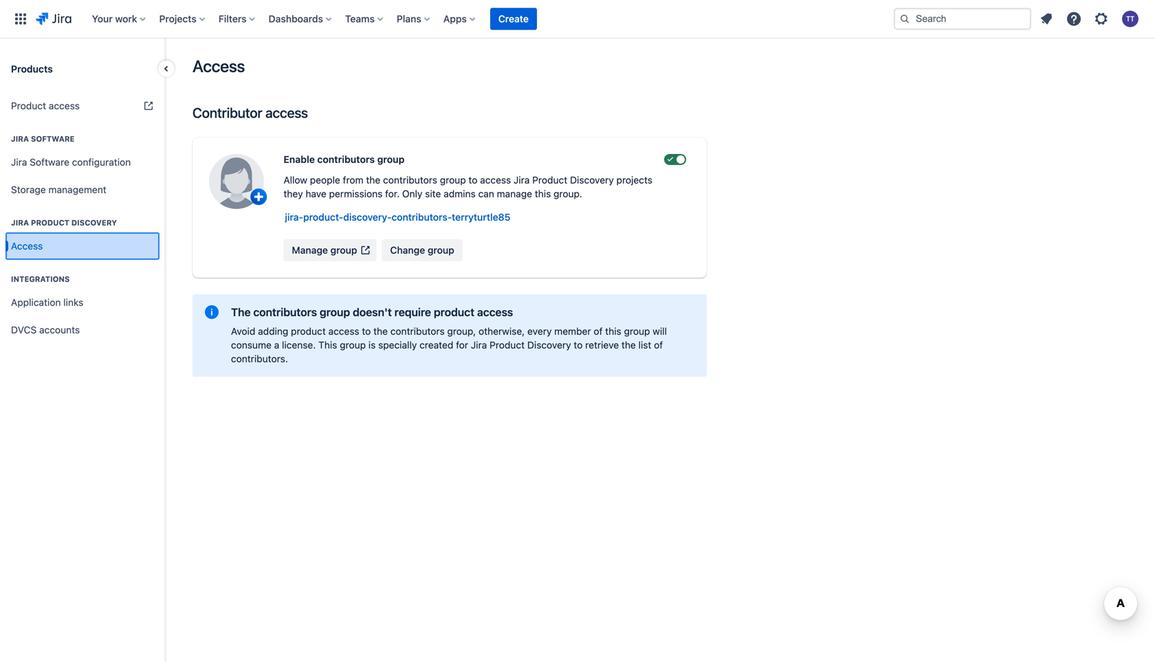 Task type: describe. For each thing, give the bounding box(es) containing it.
group up list
[[624, 326, 650, 337]]

teams
[[345, 13, 375, 24]]

storage management
[[11, 184, 106, 195]]

plans button
[[393, 8, 435, 30]]

links
[[63, 297, 83, 308]]

terryturtle85
[[452, 212, 511, 223]]

manage group
[[292, 245, 357, 256]]

doesn't
[[353, 306, 392, 319]]

permissions
[[329, 188, 383, 200]]

your profile and settings image
[[1123, 11, 1139, 27]]

configuration
[[72, 157, 131, 168]]

jira product discovery
[[11, 218, 117, 227]]

your
[[92, 13, 113, 24]]

to inside allow people from the contributors group to access jira product discovery projects they have permissions for. only site admins can manage this group.
[[469, 174, 478, 186]]

1 horizontal spatial of
[[654, 340, 663, 351]]

your work
[[92, 13, 137, 24]]

every
[[528, 326, 552, 337]]

change
[[390, 245, 425, 256]]

site
[[425, 188, 441, 200]]

filters button
[[215, 8, 260, 30]]

projects
[[617, 174, 653, 186]]

integrations
[[11, 275, 70, 284]]

software for jira software configuration
[[30, 157, 69, 168]]

dvcs accounts link
[[6, 316, 160, 344]]

apps button
[[439, 8, 481, 30]]

jira-product-discovery-contributors-terryturtle85 link
[[277, 206, 519, 228]]

created
[[420, 340, 454, 351]]

jira software group
[[6, 120, 160, 208]]

integrations heading
[[6, 274, 160, 285]]

jira software configuration
[[11, 157, 131, 168]]

create
[[499, 13, 529, 24]]

product inside allow people from the contributors group to access jira product discovery projects they have permissions for. only site admins can manage this group.
[[533, 174, 568, 186]]

banner containing your work
[[0, 0, 1156, 39]]

group.
[[554, 188, 583, 200]]

dvcs
[[11, 324, 37, 336]]

discovery-
[[344, 212, 392, 223]]

for
[[456, 340, 469, 351]]

management
[[48, 184, 106, 195]]

discovery inside the contributors group doesn't require product access avoid adding product access to the contributors group, otherwise, every member of this group will consume a license. this group is specially created for jira product discovery to retrieve the list of contributors.
[[528, 340, 572, 351]]

0 horizontal spatial product
[[291, 326, 326, 337]]

avoid
[[231, 326, 256, 337]]

the
[[231, 306, 251, 319]]

change group button
[[382, 239, 463, 261]]

jira inside allow people from the contributors group to access jira product discovery projects they have permissions for. only site admins can manage this group.
[[514, 174, 530, 186]]

access up otherwise,
[[477, 306, 513, 319]]

contributor
[[193, 105, 262, 121]]

jira software
[[11, 135, 75, 143]]

contributors up adding
[[253, 306, 317, 319]]

group inside allow people from the contributors group to access jira product discovery projects they have permissions for. only site admins can manage this group.
[[440, 174, 466, 186]]

is
[[369, 340, 376, 351]]

work
[[115, 13, 137, 24]]

jira product discovery group
[[6, 204, 160, 264]]

group inside change group button
[[428, 245, 455, 256]]

adding
[[258, 326, 289, 337]]

group,
[[448, 326, 476, 337]]

plans
[[397, 13, 422, 24]]

otherwise,
[[479, 326, 525, 337]]

your work button
[[88, 8, 151, 30]]

jira for jira product discovery
[[11, 218, 29, 227]]

products
[[11, 63, 53, 74]]

contributors.
[[231, 353, 288, 365]]

dvcs accounts
[[11, 324, 80, 336]]

manage group link
[[284, 239, 377, 261]]

1 horizontal spatial access
[[193, 56, 245, 76]]

product inside the contributors group doesn't require product access avoid adding product access to the contributors group, otherwise, every member of this group will consume a license. this group is specially created for jira product discovery to retrieve the list of contributors.
[[490, 340, 525, 351]]

0 horizontal spatial to
[[362, 326, 371, 337]]

help image
[[1066, 11, 1083, 27]]

jira for jira software configuration
[[11, 157, 27, 168]]

integrations group
[[6, 260, 160, 348]]

jira-product-discovery-contributors-terryturtle85
[[285, 212, 511, 223]]

jira product discovery heading
[[6, 217, 160, 228]]

group left is
[[340, 340, 366, 351]]

product up jira software
[[11, 100, 46, 112]]

specially
[[378, 340, 417, 351]]

contributors down require
[[391, 326, 445, 337]]

license.
[[282, 340, 316, 351]]

dashboards button
[[265, 8, 337, 30]]

jira-
[[285, 212, 303, 223]]

enable contributors group
[[284, 154, 405, 165]]

jira inside the contributors group doesn't require product access avoid adding product access to the contributors group, otherwise, every member of this group will consume a license. this group is specially created for jira product discovery to retrieve the list of contributors.
[[471, 340, 487, 351]]

access inside jira product discovery group
[[11, 241, 43, 252]]

manage
[[497, 188, 533, 200]]

storage
[[11, 184, 46, 195]]



Task type: locate. For each thing, give the bounding box(es) containing it.
jira down storage
[[11, 218, 29, 227]]

to
[[469, 174, 478, 186], [362, 326, 371, 337], [574, 340, 583, 351]]

create button
[[490, 8, 537, 30]]

this up retrieve
[[606, 326, 622, 337]]

consume
[[231, 340, 272, 351]]

1 vertical spatial discovery
[[71, 218, 117, 227]]

access
[[49, 100, 80, 112], [266, 105, 308, 121], [480, 174, 511, 186], [477, 306, 513, 319], [329, 326, 360, 337]]

this inside allow people from the contributors group to access jira product discovery projects they have permissions for. only site admins can manage this group.
[[535, 188, 551, 200]]

contributors inside allow people from the contributors group to access jira product discovery projects they have permissions for. only site admins can manage this group.
[[383, 174, 438, 186]]

1 horizontal spatial this
[[606, 326, 622, 337]]

dashboards
[[269, 13, 323, 24]]

the right the from
[[366, 174, 381, 186]]

admins
[[444, 188, 476, 200]]

product access link
[[6, 92, 160, 120]]

allow people from the contributors group to access jira product discovery projects they have permissions for. only site admins can manage this group.
[[284, 174, 653, 200]]

product access
[[11, 100, 80, 112]]

the left list
[[622, 340, 636, 351]]

1 vertical spatial product
[[291, 326, 326, 337]]

group right the 'change'
[[428, 245, 455, 256]]

filters
[[219, 13, 247, 24]]

0 horizontal spatial this
[[535, 188, 551, 200]]

of
[[594, 326, 603, 337], [654, 340, 663, 351]]

0 vertical spatial software
[[31, 135, 75, 143]]

the
[[366, 174, 381, 186], [374, 326, 388, 337], [622, 340, 636, 351]]

group up this
[[320, 306, 350, 319]]

access
[[193, 56, 245, 76], [11, 241, 43, 252]]

the contributors group doesn't require product access avoid adding product access to the contributors group, otherwise, every member of this group will consume a license. this group is specially created for jira product discovery to retrieve the list of contributors.
[[231, 306, 667, 365]]

the inside allow people from the contributors group to access jira product discovery projects they have permissions for. only site admins can manage this group.
[[366, 174, 381, 186]]

Search field
[[894, 8, 1032, 30]]

to down member
[[574, 340, 583, 351]]

of up retrieve
[[594, 326, 603, 337]]

0 vertical spatial of
[[594, 326, 603, 337]]

discovery up 'access' link
[[71, 218, 117, 227]]

people
[[310, 174, 340, 186]]

product down storage management
[[31, 218, 69, 227]]

0 vertical spatial product
[[434, 306, 475, 319]]

apps
[[444, 13, 467, 24]]

1 vertical spatial access
[[11, 241, 43, 252]]

2 vertical spatial to
[[574, 340, 583, 351]]

retrieve
[[586, 340, 619, 351]]

application
[[11, 297, 61, 308]]

access inside allow people from the contributors group to access jira product discovery projects they have permissions for. only site admins can manage this group.
[[480, 174, 511, 186]]

0 vertical spatial access
[[193, 56, 245, 76]]

jira up manage
[[514, 174, 530, 186]]

from
[[343, 174, 364, 186]]

jira software heading
[[6, 133, 160, 144]]

this inside the contributors group doesn't require product access avoid adding product access to the contributors group, otherwise, every member of this group will consume a license. this group is specially created for jira product discovery to retrieve the list of contributors.
[[606, 326, 622, 337]]

software for jira software
[[31, 135, 75, 143]]

0 vertical spatial discovery
[[570, 174, 614, 186]]

group
[[377, 154, 405, 165], [440, 174, 466, 186], [331, 245, 357, 256], [428, 245, 455, 256], [320, 306, 350, 319], [624, 326, 650, 337], [340, 340, 366, 351]]

application links link
[[6, 289, 160, 316]]

a
[[274, 340, 280, 351]]

0 vertical spatial this
[[535, 188, 551, 200]]

product up license.
[[291, 326, 326, 337]]

0 horizontal spatial of
[[594, 326, 603, 337]]

contributors-
[[392, 212, 452, 223]]

software up jira software configuration
[[31, 135, 75, 143]]

notifications image
[[1039, 11, 1055, 27]]

projects button
[[155, 8, 210, 30]]

storage management link
[[6, 176, 160, 204]]

discovery inside allow people from the contributors group to access jira product discovery projects they have permissions for. only site admins can manage this group.
[[570, 174, 614, 186]]

jira for jira software
[[11, 135, 29, 143]]

access up 'integrations'
[[11, 241, 43, 252]]

discovery up group.
[[570, 174, 614, 186]]

to up is
[[362, 326, 371, 337]]

contributors up the from
[[317, 154, 375, 165]]

banner
[[0, 0, 1156, 39]]

will
[[653, 326, 667, 337]]

settings image
[[1094, 11, 1110, 27]]

1 vertical spatial the
[[374, 326, 388, 337]]

group right manage at the left
[[331, 245, 357, 256]]

software
[[31, 135, 75, 143], [30, 157, 69, 168]]

primary element
[[8, 0, 883, 38]]

allow
[[284, 174, 308, 186]]

product-
[[303, 212, 344, 223]]

product
[[434, 306, 475, 319], [291, 326, 326, 337]]

0 horizontal spatial access
[[11, 241, 43, 252]]

jira
[[11, 135, 29, 143], [11, 157, 27, 168], [514, 174, 530, 186], [11, 218, 29, 227], [471, 340, 487, 351]]

contributors up the only
[[383, 174, 438, 186]]

search image
[[900, 13, 911, 24]]

contributors
[[317, 154, 375, 165], [383, 174, 438, 186], [253, 306, 317, 319], [391, 326, 445, 337]]

this
[[535, 188, 551, 200], [606, 326, 622, 337]]

teams button
[[341, 8, 389, 30]]

1 vertical spatial of
[[654, 340, 663, 351]]

1 vertical spatial this
[[606, 326, 622, 337]]

product down otherwise,
[[490, 340, 525, 351]]

jira down product access
[[11, 135, 29, 143]]

product up group.
[[533, 174, 568, 186]]

product inside heading
[[31, 218, 69, 227]]

software down jira software
[[30, 157, 69, 168]]

2 vertical spatial discovery
[[528, 340, 572, 351]]

can
[[479, 188, 495, 200]]

access up contributor
[[193, 56, 245, 76]]

change group
[[390, 245, 455, 256]]

discovery down every
[[528, 340, 572, 351]]

product up the group,
[[434, 306, 475, 319]]

0 vertical spatial the
[[366, 174, 381, 186]]

appswitcher icon image
[[12, 11, 29, 27]]

only
[[402, 188, 423, 200]]

for.
[[385, 188, 400, 200]]

access up this
[[329, 326, 360, 337]]

access up jira software heading
[[49, 100, 80, 112]]

1 vertical spatial software
[[30, 157, 69, 168]]

they
[[284, 188, 303, 200]]

product
[[11, 100, 46, 112], [533, 174, 568, 186], [31, 218, 69, 227], [490, 340, 525, 351]]

software inside heading
[[31, 135, 75, 143]]

accounts
[[39, 324, 80, 336]]

discovery
[[570, 174, 614, 186], [71, 218, 117, 227], [528, 340, 572, 351]]

this left group.
[[535, 188, 551, 200]]

to up admins
[[469, 174, 478, 186]]

access up enable
[[266, 105, 308, 121]]

of right list
[[654, 340, 663, 351]]

access up can
[[480, 174, 511, 186]]

jira software configuration link
[[6, 149, 160, 176]]

2 horizontal spatial to
[[574, 340, 583, 351]]

application links
[[11, 297, 83, 308]]

manage
[[292, 245, 328, 256]]

projects
[[159, 13, 197, 24]]

1 horizontal spatial to
[[469, 174, 478, 186]]

jira up storage
[[11, 157, 27, 168]]

group inside manage group link
[[331, 245, 357, 256]]

have
[[306, 188, 327, 200]]

require
[[395, 306, 431, 319]]

jira right for
[[471, 340, 487, 351]]

member
[[555, 326, 591, 337]]

this
[[319, 340, 337, 351]]

jira image
[[36, 11, 71, 27], [36, 11, 71, 27]]

discovery inside heading
[[71, 218, 117, 227]]

list
[[639, 340, 652, 351]]

access link
[[6, 233, 160, 260]]

contributor access
[[193, 105, 308, 121]]

1 vertical spatial to
[[362, 326, 371, 337]]

group up for.
[[377, 154, 405, 165]]

0 vertical spatial to
[[469, 174, 478, 186]]

jira inside group
[[11, 218, 29, 227]]

1 horizontal spatial product
[[434, 306, 475, 319]]

enable
[[284, 154, 315, 165]]

group up admins
[[440, 174, 466, 186]]

2 vertical spatial the
[[622, 340, 636, 351]]

the up is
[[374, 326, 388, 337]]



Task type: vqa. For each thing, say whether or not it's contained in the screenshot.
Custom framework
no



